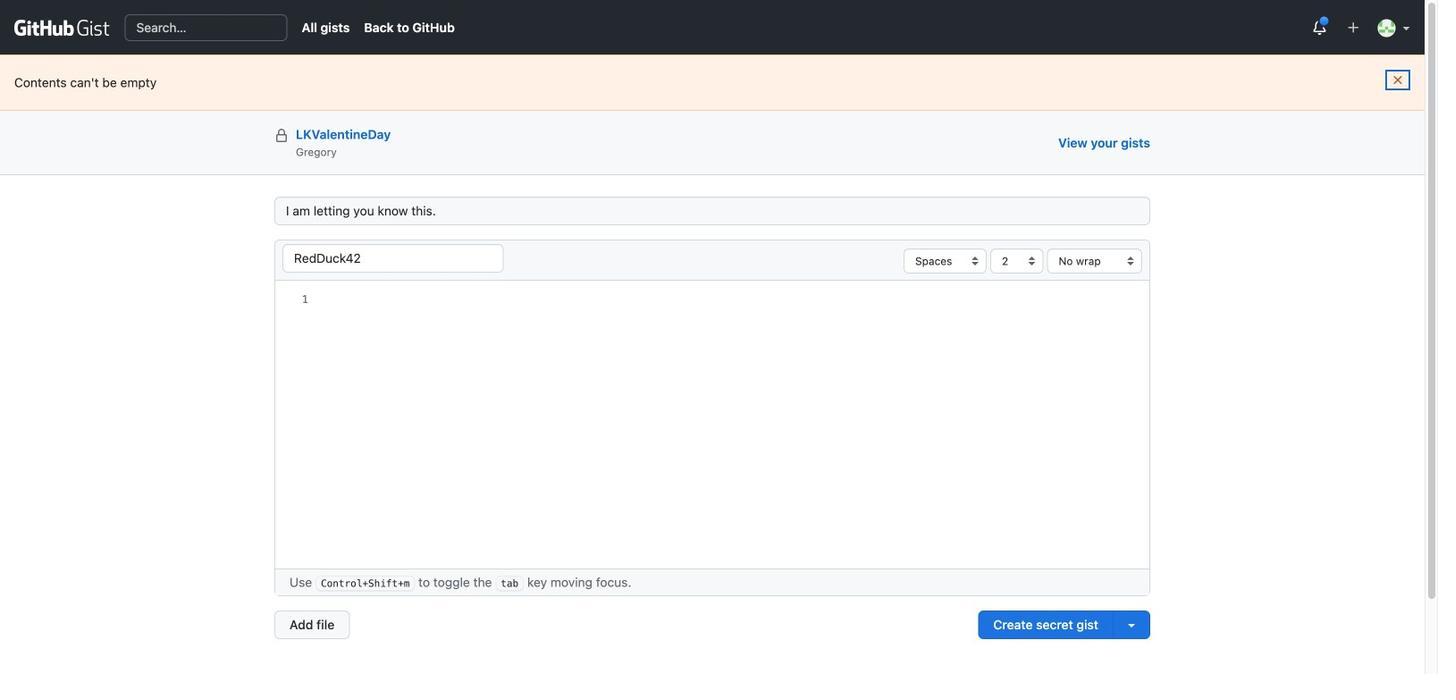 Task type: vqa. For each thing, say whether or not it's contained in the screenshot.
'All gists' at the left
no



Task type: describe. For each thing, give the bounding box(es) containing it.
Gist description text field
[[274, 197, 1151, 225]]

dismiss this message image
[[1391, 73, 1405, 87]]

Search text field
[[126, 15, 287, 40]]

Site search field
[[125, 14, 288, 41]]

triangle down image
[[1400, 21, 1414, 35]]

bell image
[[1313, 21, 1327, 35]]



Task type: locate. For each thing, give the bounding box(es) containing it.
@terryturtle85 image
[[1378, 19, 1396, 37]]

lock image
[[274, 129, 289, 143]]

alert
[[14, 73, 1411, 92]]

Filename including extension… text field
[[283, 244, 504, 273]]

footer
[[0, 639, 1425, 674]]

plus image
[[1347, 21, 1361, 35]]

banner
[[0, 0, 1425, 55]]

global element
[[302, 18, 469, 37]]



